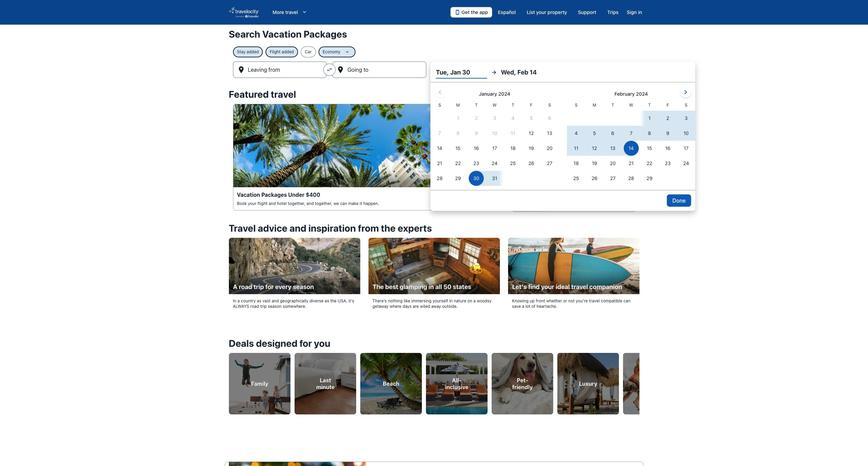 Task type: vqa. For each thing, say whether or not it's contained in the screenshot.
JAPANESE TEA GARDENS FEATURING A GARDEN AND A POND image
no



Task type: locate. For each thing, give the bounding box(es) containing it.
main content
[[0, 25, 868, 467]]

previous month image
[[436, 88, 444, 97]]

next month image
[[682, 88, 690, 97]]

featured travel region
[[225, 85, 644, 219]]

download the app button image
[[455, 10, 460, 15]]



Task type: describe. For each thing, give the bounding box(es) containing it.
travel advice and inspiration from the experts region
[[225, 219, 644, 322]]

swap origin and destination values image
[[327, 67, 333, 73]]

next image
[[635, 378, 644, 386]]

previous image
[[225, 378, 233, 386]]

travelocity logo image
[[229, 7, 259, 18]]



